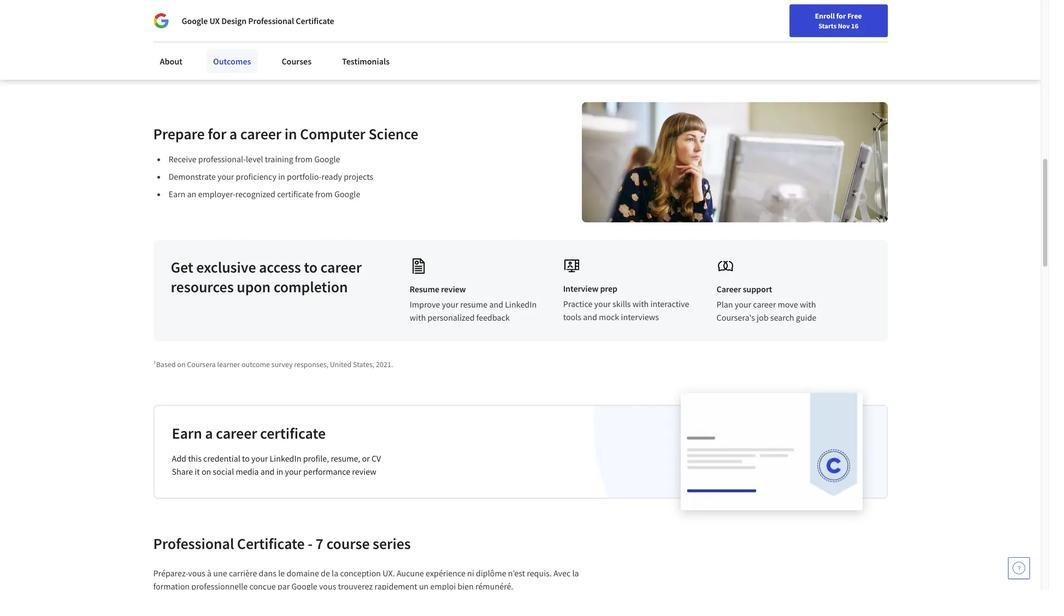 Task type: locate. For each thing, give the bounding box(es) containing it.
1 horizontal spatial la
[[573, 568, 579, 579]]

1 vertical spatial earn
[[172, 424, 202, 443]]

computer
[[300, 124, 366, 144]]

0 vertical spatial in
[[285, 124, 297, 144]]

on right it on the bottom left of page
[[202, 466, 211, 477]]

expérience
[[426, 568, 466, 579]]

ux
[[210, 15, 220, 26]]

coursera
[[241, 37, 275, 48], [187, 360, 216, 370]]

0 vertical spatial review
[[441, 284, 466, 295]]

1 horizontal spatial for
[[277, 37, 288, 48]]

find your new career
[[738, 13, 807, 22]]

0 horizontal spatial professional
[[153, 534, 234, 554]]

0 horizontal spatial coursera
[[187, 360, 216, 370]]

in-
[[171, 5, 189, 25]]

0 horizontal spatial skills
[[246, 5, 279, 25]]

to inside add this credential to your linkedin profile, resume, or cv share it on social media and in your performance review
[[242, 453, 250, 464]]

0 horizontal spatial and
[[261, 466, 275, 477]]

and up feedback
[[490, 299, 504, 310]]

earn a career certificate
[[172, 424, 326, 443]]

2 vertical spatial in
[[277, 466, 283, 477]]

1 vertical spatial and
[[584, 312, 598, 323]]

outcomes
[[213, 56, 251, 67]]

google image
[[153, 13, 169, 28]]

2 la from the left
[[573, 568, 579, 579]]

career inside get exclusive access to career resources upon completion
[[321, 258, 362, 277]]

design
[[222, 15, 247, 26]]

earn up add
[[172, 424, 202, 443]]

rémunéré.
[[476, 581, 514, 591]]

0 horizontal spatial with
[[410, 312, 426, 323]]

0 vertical spatial and
[[490, 299, 504, 310]]

1 horizontal spatial and
[[490, 299, 504, 310]]

0 vertical spatial skills
[[246, 5, 279, 25]]

help center image
[[1013, 562, 1026, 575]]

outcome
[[242, 360, 270, 370]]

1 horizontal spatial professional
[[248, 15, 294, 26]]

review up resume on the left of page
[[441, 284, 466, 295]]

certificate down portfolio-
[[277, 189, 314, 199]]

learn more about coursera for business link
[[171, 37, 323, 48]]

are
[[418, 0, 439, 5]]

a up professional-
[[230, 124, 237, 144]]

skills inside see how employees at top companies are mastering in-demand skills
[[246, 5, 279, 25]]

for
[[837, 11, 847, 21], [277, 37, 288, 48], [208, 124, 227, 144]]

about
[[160, 56, 183, 67]]

in
[[285, 124, 297, 144], [278, 171, 285, 182], [277, 466, 283, 477]]

2 vertical spatial and
[[261, 466, 275, 477]]

linkedin up feedback
[[505, 299, 537, 310]]

course
[[327, 534, 370, 554]]

google down domaine
[[292, 581, 318, 591]]

and right media
[[261, 466, 275, 477]]

1 vertical spatial career
[[717, 284, 742, 295]]

professional
[[248, 15, 294, 26], [153, 534, 234, 554]]

for up nov
[[837, 11, 847, 21]]

linkedin inside resume review improve your resume and linkedin with personalized feedback
[[505, 299, 537, 310]]

0 vertical spatial certificate
[[277, 189, 314, 199]]

enroll for free starts nov 16
[[816, 11, 863, 30]]

employees
[[229, 0, 300, 5]]

coursera down the google ux design professional certificate at top
[[241, 37, 275, 48]]

it
[[195, 466, 200, 477]]

your inside "career support plan your career move with coursera's job search guide"
[[735, 299, 752, 310]]

prepare
[[153, 124, 205, 144]]

series
[[373, 534, 411, 554]]

find
[[738, 13, 752, 22]]

with up guide
[[801, 299, 817, 310]]

starts
[[819, 21, 837, 30]]

google down projects
[[335, 189, 361, 199]]

career support plan your career move with coursera's job search guide
[[717, 284, 817, 323]]

vous left à
[[188, 568, 206, 579]]

0 horizontal spatial review
[[352, 466, 377, 477]]

coursera enterprise logos image
[[644, 0, 863, 41]]

interactive
[[651, 299, 690, 309]]

with up interviews
[[633, 299, 649, 309]]

to
[[304, 258, 318, 277], [242, 453, 250, 464]]

to for your
[[242, 453, 250, 464]]

certificate down at at left top
[[296, 15, 334, 26]]

0 vertical spatial from
[[295, 154, 313, 164]]

a up credential at the left of page
[[205, 424, 213, 443]]

with down improve
[[410, 312, 426, 323]]

your inside the interview prep practice your skills with interactive tools and mock interviews
[[595, 299, 611, 309]]

in down training
[[278, 171, 285, 182]]

0 horizontal spatial a
[[205, 424, 213, 443]]

earn for earn a career certificate
[[172, 424, 202, 443]]

career up plan
[[717, 284, 742, 295]]

0 vertical spatial linkedin
[[505, 299, 537, 310]]

la right de
[[332, 568, 339, 579]]

for for nov
[[837, 11, 847, 21]]

2 horizontal spatial with
[[801, 299, 817, 310]]

1 horizontal spatial vous
[[319, 581, 337, 591]]

for for in
[[208, 124, 227, 144]]

2 horizontal spatial for
[[837, 11, 847, 21]]

and inside add this credential to your linkedin profile, resume, or cv share it on social media and in your performance review
[[261, 466, 275, 477]]

0 vertical spatial earn
[[169, 189, 186, 199]]

from
[[295, 154, 313, 164], [315, 189, 333, 199]]

skills up mock
[[613, 299, 631, 309]]

career right new
[[786, 13, 807, 22]]

1 horizontal spatial career
[[786, 13, 807, 22]]

about link
[[153, 49, 189, 73]]

certificate up profile,
[[260, 424, 326, 443]]

0 vertical spatial for
[[837, 11, 847, 21]]

0 vertical spatial career
[[786, 13, 807, 22]]

for up courses link
[[277, 37, 288, 48]]

prepare for a career in computer science
[[153, 124, 419, 144]]

in right media
[[277, 466, 283, 477]]

1 vertical spatial for
[[277, 37, 288, 48]]

vous
[[188, 568, 206, 579], [319, 581, 337, 591]]

requis.
[[527, 568, 552, 579]]

1 horizontal spatial from
[[315, 189, 333, 199]]

1 vertical spatial vous
[[319, 581, 337, 591]]

professional down the employees
[[248, 15, 294, 26]]

0 horizontal spatial career
[[717, 284, 742, 295]]

skills up learn more about coursera for business
[[246, 5, 279, 25]]

coursera left learner
[[187, 360, 216, 370]]

1 vertical spatial skills
[[613, 299, 631, 309]]

0 horizontal spatial for
[[208, 124, 227, 144]]

to inside get exclusive access to career resources upon completion
[[304, 258, 318, 277]]

prep
[[601, 283, 618, 294]]

1 horizontal spatial coursera
[[241, 37, 275, 48]]

and inside resume review improve your resume and linkedin with personalized feedback
[[490, 299, 504, 310]]

skills inside the interview prep practice your skills with interactive tools and mock interviews
[[613, 299, 631, 309]]

from down ready
[[315, 189, 333, 199]]

par
[[278, 581, 290, 591]]

earn
[[169, 189, 186, 199], [172, 424, 202, 443]]

1 horizontal spatial to
[[304, 258, 318, 277]]

coursera career certificate image
[[682, 393, 864, 510]]

0 horizontal spatial la
[[332, 568, 339, 579]]

show notifications image
[[894, 14, 907, 27]]

1 vertical spatial linkedin
[[270, 453, 302, 464]]

mock
[[599, 312, 620, 323]]

see how employees at top companies are mastering in-demand skills
[[171, 0, 508, 25]]

from up portfolio-
[[295, 154, 313, 164]]

on
[[177, 360, 186, 370], [202, 466, 211, 477]]

vous down de
[[319, 581, 337, 591]]

add
[[172, 453, 186, 464]]

0 vertical spatial to
[[304, 258, 318, 277]]

2 horizontal spatial and
[[584, 312, 598, 323]]

linkedin
[[505, 299, 537, 310], [270, 453, 302, 464]]

1 horizontal spatial review
[[441, 284, 466, 295]]

0 vertical spatial vous
[[188, 568, 206, 579]]

to up media
[[242, 453, 250, 464]]

1 vertical spatial to
[[242, 453, 250, 464]]

career inside "career support plan your career move with coursera's job search guide"
[[717, 284, 742, 295]]

certificate up dans
[[237, 534, 305, 554]]

training
[[265, 154, 294, 164]]

resume
[[461, 299, 488, 310]]

earn for earn an employer-recognized certificate from google
[[169, 189, 186, 199]]

1 horizontal spatial skills
[[613, 299, 631, 309]]

feedback
[[477, 312, 510, 323]]

resume
[[410, 284, 440, 295]]

1 vertical spatial review
[[352, 466, 377, 477]]

0 vertical spatial professional
[[248, 15, 294, 26]]

1 vertical spatial coursera
[[187, 360, 216, 370]]

your up media
[[252, 453, 268, 464]]

this
[[188, 453, 202, 464]]

responses,
[[294, 360, 329, 370]]

for inside "enroll for free starts nov 16"
[[837, 11, 847, 21]]

get exclusive access to career resources upon completion
[[171, 258, 362, 297]]

learn more about coursera for business
[[171, 37, 323, 48]]

employer-
[[198, 189, 236, 199]]

your up the personalized
[[442, 299, 459, 310]]

and
[[490, 299, 504, 310], [584, 312, 598, 323], [261, 466, 275, 477]]

career
[[240, 124, 282, 144], [321, 258, 362, 277], [754, 299, 777, 310], [216, 424, 257, 443]]

2 vertical spatial for
[[208, 124, 227, 144]]

earn left an
[[169, 189, 186, 199]]

for up professional-
[[208, 124, 227, 144]]

recognized
[[236, 189, 276, 199]]

or
[[362, 453, 370, 464]]

earn an employer-recognized certificate from google
[[169, 189, 361, 199]]

interview prep practice your skills with interactive tools and mock interviews
[[564, 283, 690, 323]]

google inside préparez-vous à une carrière dans le domaine de la conception ux. aucune expérience ni diplôme n'est requis. avec la formation professionnelle conçue par google vous trouverez rapidement un emploi bien rémunéré.
[[292, 581, 318, 591]]

career
[[786, 13, 807, 22], [717, 284, 742, 295]]

1 horizontal spatial on
[[202, 466, 211, 477]]

portfolio-
[[287, 171, 322, 182]]

level
[[246, 154, 263, 164]]

0 vertical spatial a
[[230, 124, 237, 144]]

cv
[[372, 453, 381, 464]]

a
[[230, 124, 237, 144], [205, 424, 213, 443]]

1 horizontal spatial with
[[633, 299, 649, 309]]

review down or
[[352, 466, 377, 477]]

0 horizontal spatial to
[[242, 453, 250, 464]]

your inside resume review improve your resume and linkedin with personalized feedback
[[442, 299, 459, 310]]

la
[[332, 568, 339, 579], [573, 568, 579, 579]]

and right tools
[[584, 312, 598, 323]]

your up coursera's
[[735, 299, 752, 310]]

0 horizontal spatial vous
[[188, 568, 206, 579]]

0 horizontal spatial linkedin
[[270, 453, 302, 464]]

la right "avec"
[[573, 568, 579, 579]]

¹based on coursera learner outcome survey responses, united states, 2021.
[[153, 360, 393, 370]]

0 horizontal spatial on
[[177, 360, 186, 370]]

professional up à
[[153, 534, 234, 554]]

diplôme
[[476, 568, 507, 579]]

préparez-
[[153, 568, 188, 579]]

on right ¹based
[[177, 360, 186, 370]]

to right access
[[304, 258, 318, 277]]

linkedin inside add this credential to your linkedin profile, resume, or cv share it on social media and in your performance review
[[270, 453, 302, 464]]

1 vertical spatial on
[[202, 466, 211, 477]]

with inside "career support plan your career move with coursera's job search guide"
[[801, 299, 817, 310]]

in up training
[[285, 124, 297, 144]]

None search field
[[156, 7, 418, 29]]

job
[[757, 312, 769, 323]]

ready
[[322, 171, 342, 182]]

how
[[198, 0, 226, 5]]

linkedin left profile,
[[270, 453, 302, 464]]

1 vertical spatial a
[[205, 424, 213, 443]]

demonstrate
[[169, 171, 216, 182]]

1 horizontal spatial linkedin
[[505, 299, 537, 310]]

your up mock
[[595, 299, 611, 309]]

new
[[770, 13, 784, 22]]

mastering
[[442, 0, 508, 5]]

improve
[[410, 299, 441, 310]]

16
[[852, 21, 859, 30]]



Task type: vqa. For each thing, say whether or not it's contained in the screenshot.
GAIN
no



Task type: describe. For each thing, give the bounding box(es) containing it.
plan
[[717, 299, 734, 310]]

aucune
[[397, 568, 424, 579]]

professionnelle
[[192, 581, 248, 591]]

performance
[[304, 466, 351, 477]]

personalized
[[428, 312, 475, 323]]

de
[[321, 568, 330, 579]]

interviews
[[621, 312, 659, 323]]

career inside "career support plan your career move with coursera's job search guide"
[[754, 299, 777, 310]]

profile,
[[303, 453, 329, 464]]

0 horizontal spatial from
[[295, 154, 313, 164]]

to for career
[[304, 258, 318, 277]]

credential
[[203, 453, 241, 464]]

tools
[[564, 312, 582, 323]]

find your new career link
[[733, 11, 812, 25]]

préparez-vous à une carrière dans le domaine de la conception ux. aucune expérience ni diplôme n'est requis. avec la formation professionnelle conçue par google vous trouverez rapidement un emploi bien rémunéré.
[[153, 568, 581, 591]]

bien
[[458, 581, 474, 591]]

7
[[316, 534, 324, 554]]

in inside add this credential to your linkedin profile, resume, or cv share it on social media and in your performance review
[[277, 466, 283, 477]]

your right find
[[754, 13, 768, 22]]

resources
[[171, 277, 234, 297]]

access
[[259, 258, 301, 277]]

rapidement
[[375, 581, 418, 591]]

at
[[303, 0, 316, 5]]

english button
[[812, 0, 878, 36]]

à
[[207, 568, 212, 579]]

courses
[[282, 56, 312, 67]]

practice
[[564, 299, 593, 309]]

google up ready
[[315, 154, 340, 164]]

and inside the interview prep practice your skills with interactive tools and mock interviews
[[584, 312, 598, 323]]

1 la from the left
[[332, 568, 339, 579]]

companies
[[344, 0, 415, 5]]

n'est
[[508, 568, 526, 579]]

une
[[213, 568, 227, 579]]

your down professional-
[[218, 171, 234, 182]]

trouverez
[[338, 581, 373, 591]]

le
[[278, 568, 285, 579]]

united
[[330, 360, 352, 370]]

1 vertical spatial from
[[315, 189, 333, 199]]

states,
[[353, 360, 375, 370]]

google left the ux
[[182, 15, 208, 26]]

1 horizontal spatial a
[[230, 124, 237, 144]]

testimonials
[[342, 56, 390, 67]]

with inside the interview prep practice your skills with interactive tools and mock interviews
[[633, 299, 649, 309]]

your left "performance"
[[285, 466, 302, 477]]

upon
[[237, 277, 271, 297]]

science
[[369, 124, 419, 144]]

on inside add this credential to your linkedin profile, resume, or cv share it on social media and in your performance review
[[202, 466, 211, 477]]

proficiency
[[236, 171, 277, 182]]

completion
[[274, 277, 348, 297]]

professional-
[[198, 154, 246, 164]]

ux.
[[383, 568, 395, 579]]

enroll
[[816, 11, 835, 21]]

support
[[743, 284, 773, 295]]

1 vertical spatial professional
[[153, 534, 234, 554]]

an
[[187, 189, 196, 199]]

1 vertical spatial in
[[278, 171, 285, 182]]

free
[[848, 11, 863, 21]]

with inside resume review improve your resume and linkedin with personalized feedback
[[410, 312, 426, 323]]

1 vertical spatial certificate
[[260, 424, 326, 443]]

-
[[308, 534, 313, 554]]

resume review improve your resume and linkedin with personalized feedback
[[410, 284, 537, 323]]

review inside add this credential to your linkedin profile, resume, or cv share it on social media and in your performance review
[[352, 466, 377, 477]]

get
[[171, 258, 193, 277]]

avec
[[554, 568, 571, 579]]

social
[[213, 466, 234, 477]]

0 vertical spatial on
[[177, 360, 186, 370]]

learn
[[171, 37, 193, 48]]

0 vertical spatial certificate
[[296, 15, 334, 26]]

see
[[171, 0, 195, 5]]

professional certificate - 7 course series
[[153, 534, 411, 554]]

receive professional-level training from google
[[169, 154, 340, 164]]

carrière
[[229, 568, 257, 579]]

conçue
[[250, 581, 276, 591]]

1 vertical spatial certificate
[[237, 534, 305, 554]]

un
[[419, 581, 429, 591]]

ni
[[468, 568, 475, 579]]

emploi
[[431, 581, 456, 591]]

about
[[217, 37, 239, 48]]

media
[[236, 466, 259, 477]]

resume,
[[331, 453, 361, 464]]

0 vertical spatial coursera
[[241, 37, 275, 48]]

exclusive
[[196, 258, 256, 277]]

review inside resume review improve your resume and linkedin with personalized feedback
[[441, 284, 466, 295]]

coursera's
[[717, 312, 756, 323]]

demonstrate your proficiency in portfolio-ready projects
[[169, 171, 374, 182]]

formation
[[153, 581, 190, 591]]

move
[[778, 299, 799, 310]]

conception
[[340, 568, 381, 579]]

domaine
[[287, 568, 319, 579]]

receive
[[169, 154, 197, 164]]

interview
[[564, 283, 599, 294]]

dans
[[259, 568, 277, 579]]

courses link
[[275, 49, 318, 73]]

outcomes link
[[207, 49, 258, 73]]



